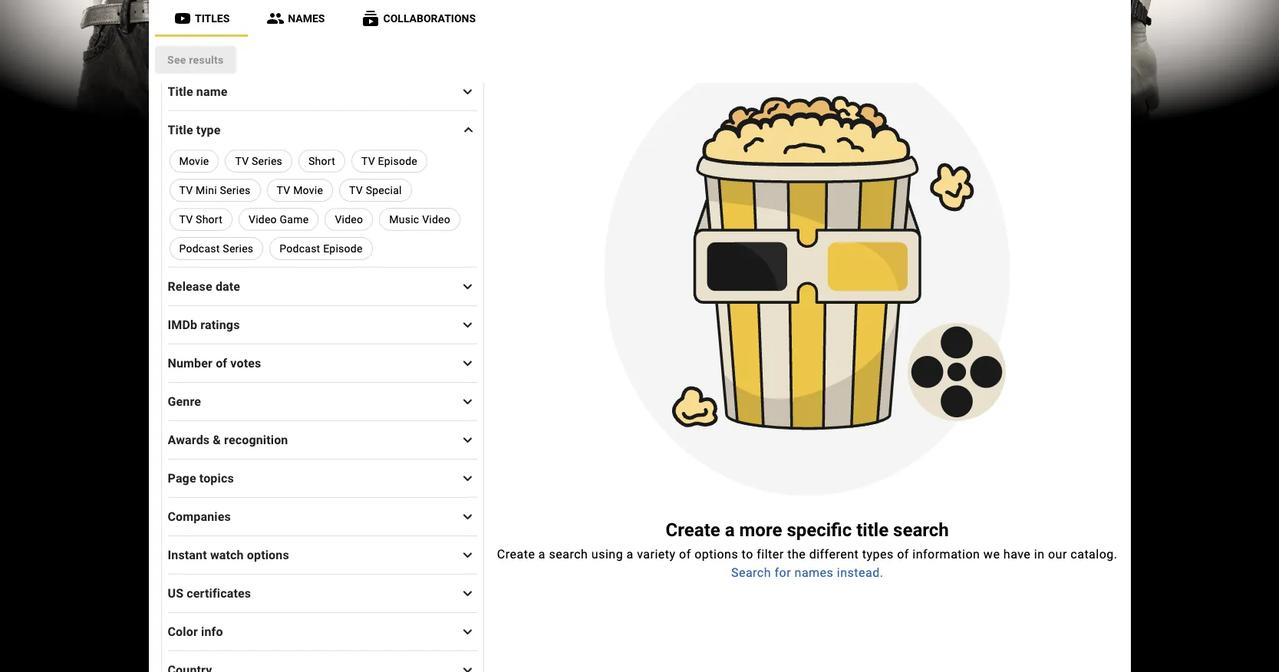 Task type: describe. For each thing, give the bounding box(es) containing it.
search for names instead. button
[[731, 564, 884, 582]]

chevron right image for watch
[[459, 546, 477, 564]]

video inside 'button'
[[422, 213, 450, 226]]

podcast for podcast episode
[[280, 243, 320, 255]]

color info button
[[168, 613, 478, 650]]

1 horizontal spatial short
[[309, 155, 335, 167]]

votes
[[230, 356, 261, 370]]

options inside create a more specific title search create a search using a variety of options to filter the different types of information we have in our catalog. search for names instead.
[[695, 547, 738, 562]]

titles tab
[[155, 0, 248, 37]]

us
[[168, 586, 184, 601]]

search inside create a more specific title search create a search using a variety of options to filter the different types of information we have in our catalog. search for names instead.
[[731, 565, 771, 580]]

0 horizontal spatial movie
[[179, 155, 209, 167]]

0 vertical spatial search
[[893, 519, 949, 541]]

have
[[1004, 547, 1031, 562]]

chevron right image for title type
[[459, 121, 478, 139]]

options inside dropdown button
[[247, 548, 289, 562]]

music
[[389, 213, 419, 226]]

1 horizontal spatial of
[[679, 547, 691, 562]]

number of votes
[[168, 356, 261, 370]]

1 vertical spatial series
[[220, 184, 251, 196]]

release date button
[[168, 268, 478, 305]]

catalog.
[[1071, 547, 1118, 562]]

names
[[795, 565, 834, 580]]

video for video game
[[249, 213, 277, 226]]

podcast series
[[179, 243, 254, 255]]

title type
[[168, 122, 221, 137]]

chevron right image for date
[[459, 277, 477, 296]]

video for video
[[335, 213, 363, 226]]

types
[[862, 547, 894, 562]]

release
[[168, 279, 212, 294]]

tv episode
[[361, 155, 418, 167]]

title name
[[168, 84, 228, 99]]

genre button
[[168, 383, 478, 420]]

tv for tv special
[[349, 184, 363, 196]]

page topics
[[168, 471, 234, 485]]

create a more specific title search create a search using a variety of options to filter the different types of information we have in our catalog. search for names instead.
[[497, 519, 1118, 580]]

collaborations tab
[[343, 0, 494, 37]]

names
[[288, 12, 325, 25]]

tv for tv movie
[[277, 184, 290, 196]]

video game button
[[239, 208, 319, 231]]

for
[[775, 565, 791, 580]]

2 horizontal spatial a
[[725, 519, 735, 541]]

subscriptions image
[[361, 9, 380, 28]]

0 horizontal spatial a
[[539, 547, 546, 562]]

video game
[[249, 213, 309, 226]]

imdb
[[168, 317, 197, 332]]

color
[[168, 624, 198, 639]]

instead.
[[837, 565, 884, 580]]

different
[[809, 547, 859, 562]]

music video
[[389, 213, 450, 226]]

awards
[[168, 432, 210, 447]]

&
[[213, 432, 221, 447]]

episode for podcast episode
[[323, 243, 363, 255]]

chevron right image inside the genre dropdown button
[[459, 393, 477, 411]]

information
[[913, 547, 980, 562]]

chevron right image for ratings
[[459, 316, 477, 334]]

0 vertical spatial search
[[161, 45, 210, 63]]

2 horizontal spatial of
[[897, 547, 909, 562]]

tv movie
[[277, 184, 323, 196]]

tv movie button
[[267, 179, 333, 202]]

music video button
[[379, 208, 460, 231]]

podcast series button
[[169, 237, 263, 260]]

tv for tv mini series
[[179, 184, 193, 196]]

chevron right image for certificates
[[459, 584, 477, 603]]

using
[[592, 547, 623, 562]]

title for title name
[[168, 84, 193, 99]]

in
[[1034, 547, 1045, 562]]

titles
[[195, 12, 229, 25]]

podcast for podcast series
[[179, 243, 220, 255]]

short button
[[299, 150, 345, 173]]

tv short button
[[169, 208, 233, 231]]

name
[[196, 84, 228, 99]]

date
[[216, 279, 240, 294]]

mini
[[196, 184, 217, 196]]

game
[[280, 213, 309, 226]]

title name button
[[168, 73, 478, 110]]

title type button
[[168, 111, 478, 148]]

number of votes button
[[168, 345, 478, 381]]

series for podcast
[[223, 243, 254, 255]]

chevron right image for info
[[459, 623, 477, 641]]

imdb ratings
[[168, 317, 240, 332]]

us certificates button
[[168, 575, 478, 612]]



Task type: locate. For each thing, give the bounding box(es) containing it.
instant
[[168, 548, 207, 562]]

0 horizontal spatial search
[[549, 547, 588, 562]]

genre
[[168, 394, 201, 409]]

movie
[[179, 155, 209, 167], [293, 184, 323, 196]]

episode down the video button
[[323, 243, 363, 255]]

options right watch
[[247, 548, 289, 562]]

a left more
[[725, 519, 735, 541]]

tv down tv mini series button
[[179, 213, 193, 226]]

tv episode button
[[351, 150, 427, 173]]

tv up tv mini series
[[235, 155, 249, 167]]

awards & recognition button
[[168, 421, 478, 458]]

color info
[[168, 624, 223, 639]]

tv
[[235, 155, 249, 167], [361, 155, 375, 167], [179, 184, 193, 196], [277, 184, 290, 196], [349, 184, 363, 196], [179, 213, 193, 226]]

tv for tv short
[[179, 213, 193, 226]]

1 vertical spatial movie
[[293, 184, 323, 196]]

0 horizontal spatial short
[[196, 213, 223, 226]]

1 horizontal spatial episode
[[378, 155, 418, 167]]

tv up tv special
[[361, 155, 375, 167]]

series for tv
[[252, 155, 282, 167]]

instant watch options
[[168, 548, 289, 562]]

ratings
[[201, 317, 240, 332]]

a left using
[[539, 547, 546, 562]]

tv special
[[349, 184, 402, 196]]

search filters
[[161, 45, 256, 63]]

8 chevron right image from the top
[[459, 584, 477, 603]]

tab list containing titles
[[155, 0, 1125, 37]]

7 chevron right image from the top
[[459, 546, 477, 564]]

filters
[[214, 45, 256, 63]]

9 chevron right image from the top
[[459, 623, 477, 641]]

chevron right image inside imdb ratings dropdown button
[[459, 316, 477, 334]]

title for title type
[[168, 122, 193, 137]]

tv left the mini at the top of page
[[179, 184, 193, 196]]

of right variety
[[679, 547, 691, 562]]

a
[[725, 519, 735, 541], [539, 547, 546, 562], [627, 547, 634, 562]]

series right the mini at the top of page
[[220, 184, 251, 196]]

names tab
[[248, 0, 343, 37]]

1 chevron right image from the top
[[459, 82, 477, 101]]

page topics button
[[168, 460, 478, 497]]

special
[[366, 184, 402, 196]]

1 horizontal spatial options
[[695, 547, 738, 562]]

short
[[309, 155, 335, 167], [196, 213, 223, 226]]

to
[[742, 547, 754, 562]]

2 vertical spatial series
[[223, 243, 254, 255]]

movie down short button
[[293, 184, 323, 196]]

info
[[201, 624, 223, 639]]

chevron right image inside release date dropdown button
[[459, 277, 477, 296]]

tv for tv episode
[[361, 155, 375, 167]]

awards & recognition
[[168, 432, 288, 447]]

series up "tv movie"
[[252, 155, 282, 167]]

tv series
[[235, 155, 282, 167]]

4 chevron right image from the top
[[459, 354, 477, 373]]

2 video from the left
[[335, 213, 363, 226]]

1 horizontal spatial a
[[627, 547, 634, 562]]

chevron right image for of
[[459, 354, 477, 373]]

search up information
[[893, 519, 949, 541]]

page
[[168, 471, 196, 485]]

2 podcast from the left
[[280, 243, 320, 255]]

video left game
[[249, 213, 277, 226]]

chevron right image inside us certificates dropdown button
[[459, 584, 477, 603]]

our
[[1048, 547, 1067, 562]]

1 horizontal spatial create
[[666, 519, 720, 541]]

1 podcast from the left
[[179, 243, 220, 255]]

1 vertical spatial search
[[731, 565, 771, 580]]

1 video from the left
[[249, 213, 277, 226]]

we
[[984, 547, 1000, 562]]

1 vertical spatial episode
[[323, 243, 363, 255]]

of inside number of votes dropdown button
[[216, 356, 227, 370]]

the
[[788, 547, 806, 562]]

watch
[[210, 548, 244, 562]]

companies
[[168, 509, 231, 524]]

1 horizontal spatial video
[[335, 213, 363, 226]]

chevron right image for awards & recognition
[[459, 431, 477, 449]]

tv special button
[[339, 179, 412, 202]]

2 title from the top
[[168, 122, 193, 137]]

topics
[[199, 471, 234, 485]]

tv for tv series
[[235, 155, 249, 167]]

number
[[168, 356, 213, 370]]

chevron right image
[[459, 121, 478, 139], [459, 431, 477, 449], [459, 508, 477, 526], [459, 661, 477, 672]]

1 vertical spatial search
[[549, 547, 588, 562]]

0 horizontal spatial episode
[[323, 243, 363, 255]]

search
[[161, 45, 210, 63], [731, 565, 771, 580]]

6 chevron right image from the top
[[459, 469, 477, 488]]

specific
[[787, 519, 852, 541]]

chevron right image inside "title name" dropdown button
[[459, 82, 477, 101]]

0 vertical spatial movie
[[179, 155, 209, 167]]

tv left special
[[349, 184, 363, 196]]

1 title from the top
[[168, 84, 193, 99]]

0 horizontal spatial video
[[249, 213, 277, 226]]

chevron right image inside awards & recognition dropdown button
[[459, 431, 477, 449]]

series
[[252, 155, 282, 167], [220, 184, 251, 196], [223, 243, 254, 255]]

movie button
[[169, 150, 219, 173]]

collaborations
[[383, 12, 475, 25]]

create
[[666, 519, 720, 541], [497, 547, 535, 562]]

chevron right image for companies
[[459, 508, 477, 526]]

title left the type
[[168, 122, 193, 137]]

episode up special
[[378, 155, 418, 167]]

video right music
[[422, 213, 450, 226]]

chevron right image inside page topics dropdown button
[[459, 469, 477, 488]]

podcast episode
[[280, 243, 363, 255]]

tv mini series
[[179, 184, 251, 196]]

podcast episode button
[[270, 237, 373, 260]]

filter
[[757, 547, 784, 562]]

0 vertical spatial title
[[168, 84, 193, 99]]

chevron right image inside title type dropdown button
[[459, 121, 478, 139]]

0 horizontal spatial of
[[216, 356, 227, 370]]

of
[[216, 356, 227, 370], [679, 547, 691, 562], [897, 547, 909, 562]]

podcast
[[179, 243, 220, 255], [280, 243, 320, 255]]

youtube image
[[173, 9, 191, 28]]

of right types
[[897, 547, 909, 562]]

chevron right image
[[459, 82, 477, 101], [459, 277, 477, 296], [459, 316, 477, 334], [459, 354, 477, 373], [459, 393, 477, 411], [459, 469, 477, 488], [459, 546, 477, 564], [459, 584, 477, 603], [459, 623, 477, 641]]

video button
[[325, 208, 373, 231]]

instant watch options button
[[168, 536, 478, 573]]

1 horizontal spatial podcast
[[280, 243, 320, 255]]

chevron right image inside color info dropdown button
[[459, 623, 477, 641]]

chevron right image inside instant watch options dropdown button
[[459, 546, 477, 564]]

podcast down tv short button
[[179, 243, 220, 255]]

series up date
[[223, 243, 254, 255]]

1 horizontal spatial search
[[731, 565, 771, 580]]

video inside button
[[249, 213, 277, 226]]

1 vertical spatial short
[[196, 213, 223, 226]]

options
[[695, 547, 738, 562], [247, 548, 289, 562]]

tv inside button
[[349, 184, 363, 196]]

movie down title type
[[179, 155, 209, 167]]

chevron right image inside companies dropdown button
[[459, 508, 477, 526]]

chevron right image for topics
[[459, 469, 477, 488]]

variety
[[637, 547, 676, 562]]

0 vertical spatial short
[[309, 155, 335, 167]]

0 vertical spatial create
[[666, 519, 720, 541]]

video inside button
[[335, 213, 363, 226]]

podcast down game
[[280, 243, 320, 255]]

0 horizontal spatial create
[[497, 547, 535, 562]]

title
[[857, 519, 889, 541]]

title left name
[[168, 84, 193, 99]]

us certificates
[[168, 586, 251, 601]]

companies button
[[168, 498, 478, 535]]

1 horizontal spatial movie
[[293, 184, 323, 196]]

search
[[893, 519, 949, 541], [549, 547, 588, 562]]

tv mini series button
[[169, 179, 261, 202]]

tv up video game button
[[277, 184, 290, 196]]

of left votes
[[216, 356, 227, 370]]

tab list
[[155, 0, 1125, 37]]

certificates
[[187, 586, 251, 601]]

search left using
[[549, 547, 588, 562]]

search down youtube image
[[161, 45, 210, 63]]

3 video from the left
[[422, 213, 450, 226]]

0 vertical spatial episode
[[378, 155, 418, 167]]

title
[[168, 84, 193, 99], [168, 122, 193, 137]]

1 vertical spatial title
[[168, 122, 193, 137]]

tv short
[[179, 213, 223, 226]]

3 chevron right image from the top
[[459, 316, 477, 334]]

imdb ratings button
[[168, 306, 478, 343]]

search down the to
[[731, 565, 771, 580]]

type
[[196, 122, 221, 137]]

5 chevron right image from the top
[[459, 393, 477, 411]]

0 horizontal spatial podcast
[[179, 243, 220, 255]]

recognition
[[224, 432, 288, 447]]

video
[[249, 213, 277, 226], [335, 213, 363, 226], [422, 213, 450, 226]]

options left the to
[[695, 547, 738, 562]]

release date
[[168, 279, 240, 294]]

tv series button
[[225, 150, 292, 173]]

more
[[740, 519, 782, 541]]

0 horizontal spatial options
[[247, 548, 289, 562]]

a right using
[[627, 547, 634, 562]]

people image
[[266, 9, 285, 28]]

1 vertical spatial create
[[497, 547, 535, 562]]

2 chevron right image from the top
[[459, 277, 477, 296]]

video down tv special
[[335, 213, 363, 226]]

chevron right image inside number of votes dropdown button
[[459, 354, 477, 373]]

2 horizontal spatial video
[[422, 213, 450, 226]]

chevron right image for name
[[459, 82, 477, 101]]

0 vertical spatial series
[[252, 155, 282, 167]]

short down the mini at the top of page
[[196, 213, 223, 226]]

episode for tv episode
[[378, 155, 418, 167]]

1 horizontal spatial search
[[893, 519, 949, 541]]

short down title type dropdown button on the left of the page
[[309, 155, 335, 167]]

0 horizontal spatial search
[[161, 45, 210, 63]]



Task type: vqa. For each thing, say whether or not it's contained in the screenshot.
the "TV Special"
yes



